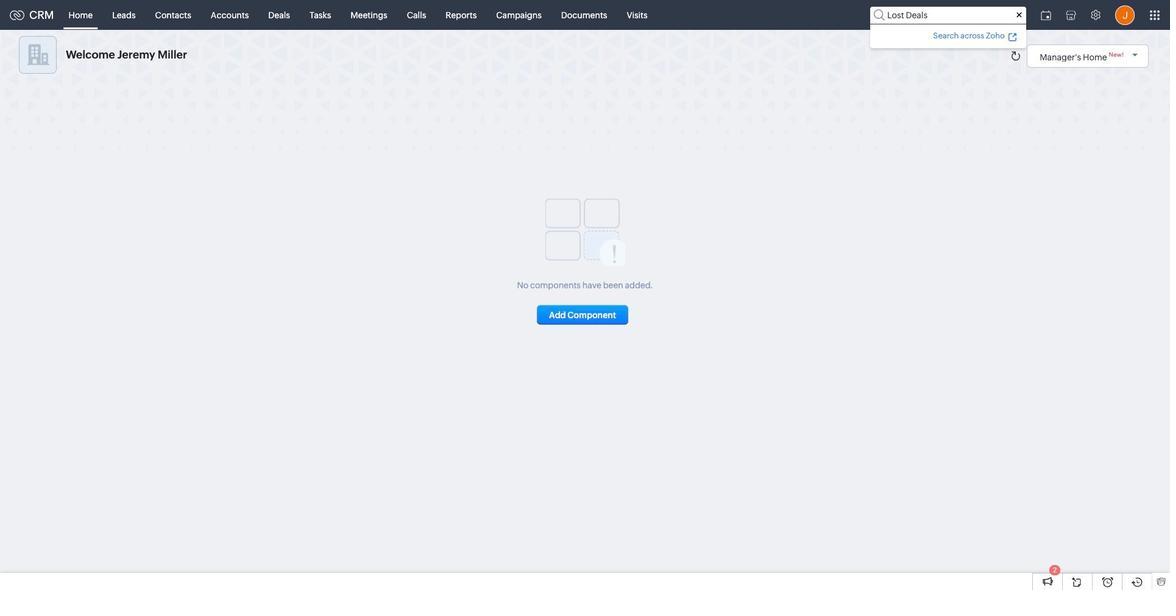 Task type: vqa. For each thing, say whether or not it's contained in the screenshot.
second NOT STARTED from the top
no



Task type: describe. For each thing, give the bounding box(es) containing it.
Search field
[[871, 6, 1027, 23]]

logo image
[[10, 10, 24, 20]]

create menu image
[[1011, 8, 1027, 22]]

profile image
[[1116, 5, 1135, 25]]

profile element
[[1108, 0, 1142, 30]]

create menu element
[[1004, 0, 1034, 30]]



Task type: locate. For each thing, give the bounding box(es) containing it.
calendar image
[[1041, 10, 1052, 20]]



